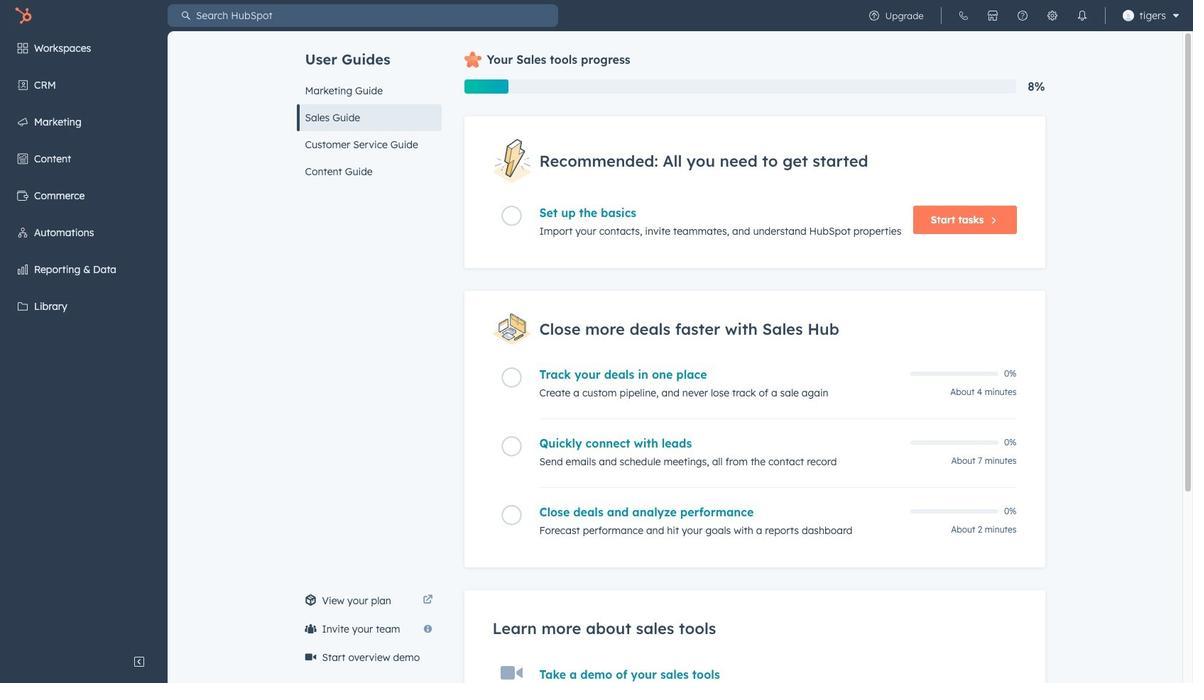 Task type: locate. For each thing, give the bounding box(es) containing it.
notifications image
[[1076, 10, 1088, 21]]

link opens in a new window image
[[423, 593, 433, 610]]

progress bar
[[464, 80, 508, 94]]

menu
[[859, 0, 1185, 31], [0, 31, 168, 648]]

link opens in a new window image
[[423, 596, 433, 606]]

1 horizontal spatial menu
[[859, 0, 1185, 31]]

settings image
[[1046, 10, 1058, 21]]

howard n/a image
[[1122, 10, 1134, 21]]



Task type: describe. For each thing, give the bounding box(es) containing it.
0 horizontal spatial menu
[[0, 31, 168, 648]]

Search HubSpot search field
[[190, 4, 558, 27]]

user guides element
[[296, 31, 441, 185]]

marketplaces image
[[987, 10, 998, 21]]

help image
[[1017, 10, 1028, 21]]



Task type: vqa. For each thing, say whether or not it's contained in the screenshot.
Link opens in a new window icon
yes



